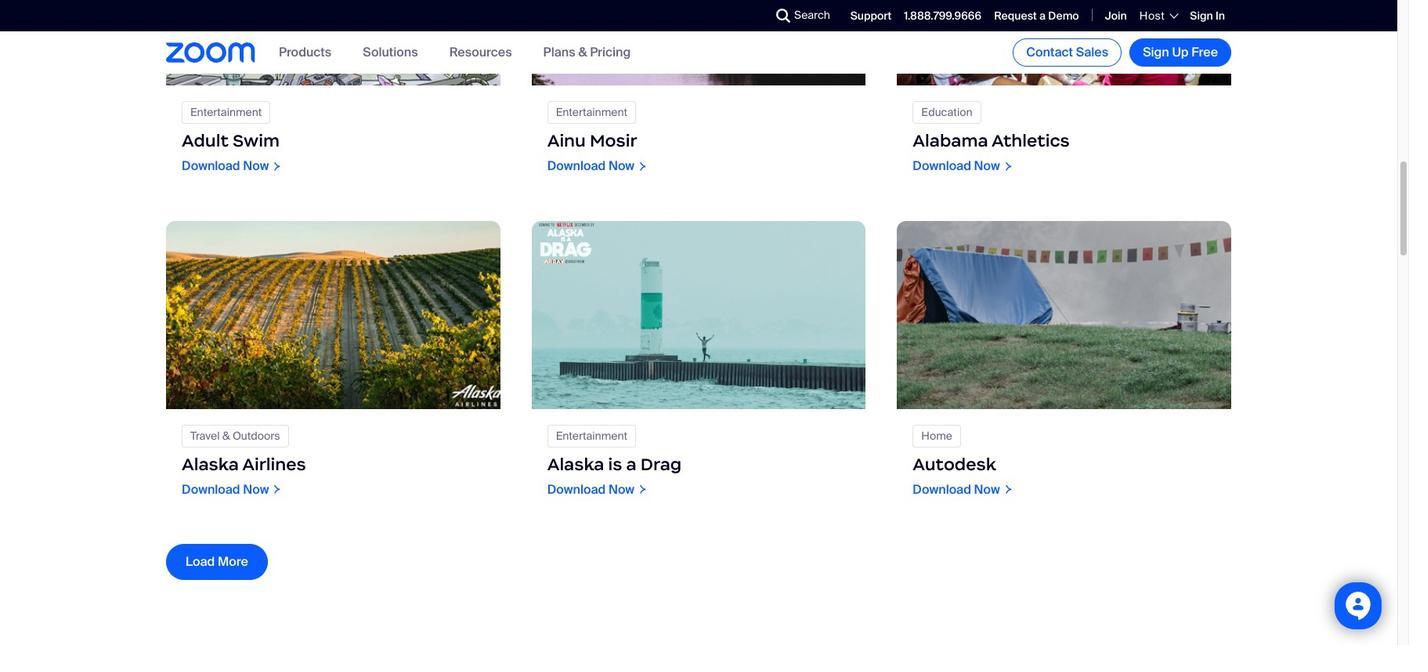 Task type: describe. For each thing, give the bounding box(es) containing it.
athletics
[[992, 130, 1070, 152]]

& for travel
[[222, 428, 230, 442]]

products button
[[279, 44, 332, 61]]

host
[[1140, 9, 1166, 23]]

a inside alaska is a drag download now
[[627, 453, 637, 475]]

alabama
[[913, 130, 989, 152]]

join
[[1106, 8, 1128, 23]]

contact
[[1027, 44, 1074, 60]]

support
[[851, 8, 892, 23]]

download for alaska
[[182, 481, 240, 497]]

download inside the "autodesk download now"
[[913, 481, 972, 497]]

ainu mosir download now
[[548, 130, 638, 174]]

mosir
[[590, 130, 638, 152]]

search
[[795, 8, 831, 22]]

alaska is a drag image
[[532, 221, 866, 409]]

now for airlines
[[243, 481, 269, 497]]

request a demo link
[[995, 8, 1080, 23]]

plans & pricing link
[[544, 44, 631, 61]]

autodesk download now
[[913, 453, 1001, 497]]

download for alabama
[[913, 158, 972, 174]]

field of wheat image
[[166, 221, 501, 409]]

products
[[279, 44, 332, 61]]

sign for sign in
[[1191, 8, 1214, 23]]

contact sales
[[1027, 44, 1109, 60]]

free
[[1192, 44, 1219, 60]]

sign up free link
[[1130, 38, 1232, 67]]

sign in link
[[1191, 8, 1226, 23]]

alaska for alaska is a drag
[[548, 453, 605, 475]]

up
[[1173, 44, 1189, 60]]

alabama athletics download now
[[913, 130, 1070, 174]]

resources button
[[450, 44, 512, 61]]

host button
[[1140, 9, 1178, 23]]

alabama athletics image
[[898, 0, 1232, 86]]

& for plans
[[579, 44, 587, 61]]

in
[[1216, 8, 1226, 23]]

adult swim image
[[166, 0, 501, 86]]

load
[[186, 553, 215, 570]]

sign in
[[1191, 8, 1226, 23]]

solutions button
[[363, 44, 418, 61]]

demo
[[1049, 8, 1080, 23]]

load more
[[186, 553, 248, 570]]

alaska is a drag download now
[[548, 453, 682, 497]]

zoom logo image
[[166, 42, 256, 63]]



Task type: locate. For each thing, give the bounding box(es) containing it.
load more button
[[166, 544, 268, 580]]

entertainment for alaska
[[556, 428, 628, 442]]

entertainment for adult
[[190, 105, 262, 119]]

ainu
[[548, 130, 586, 152]]

& right plans
[[579, 44, 587, 61]]

1 alaska from the left
[[182, 453, 239, 475]]

swim
[[233, 130, 280, 152]]

request
[[995, 8, 1038, 23]]

now inside the adult swim download now
[[243, 158, 269, 174]]

download inside ainu mosir download now
[[548, 158, 606, 174]]

1.888.799.9666 link
[[905, 8, 982, 23]]

pricing
[[590, 44, 631, 61]]

download inside the adult swim download now
[[182, 158, 240, 174]]

1 horizontal spatial sign
[[1191, 8, 1214, 23]]

a
[[1040, 8, 1046, 23], [627, 453, 637, 475]]

now inside ainu mosir download now
[[609, 158, 635, 174]]

entertainment
[[190, 105, 262, 119], [556, 105, 628, 119], [556, 428, 628, 442]]

resources
[[450, 44, 512, 61]]

1 horizontal spatial &
[[579, 44, 587, 61]]

travel
[[190, 428, 220, 442]]

entertainment up adult
[[190, 105, 262, 119]]

solutions
[[363, 44, 418, 61]]

1 horizontal spatial a
[[1040, 8, 1046, 23]]

1 horizontal spatial alaska
[[548, 453, 605, 475]]

now for athletics
[[975, 158, 1001, 174]]

sign up free
[[1144, 44, 1219, 60]]

is
[[609, 453, 623, 475]]

support link
[[851, 8, 892, 23]]

travel & outdoors
[[190, 428, 280, 442]]

2 alaska from the left
[[548, 453, 605, 475]]

entertainment up is
[[556, 428, 628, 442]]

search image
[[777, 9, 791, 23], [777, 9, 791, 23]]

0 horizontal spatial &
[[222, 428, 230, 442]]

outdoors
[[233, 428, 280, 442]]

now down the autodesk
[[975, 481, 1001, 497]]

now
[[243, 158, 269, 174], [975, 158, 1001, 174], [609, 158, 635, 174], [243, 481, 269, 497], [975, 481, 1001, 497], [609, 481, 635, 497]]

entertainment for ainu
[[556, 105, 628, 119]]

download for ainu
[[548, 158, 606, 174]]

now for mosir
[[609, 158, 635, 174]]

camping with tent image
[[898, 221, 1232, 409]]

alaska for alaska airlines
[[182, 453, 239, 475]]

now down "alabama"
[[975, 158, 1001, 174]]

now down is
[[609, 481, 635, 497]]

now inside alabama athletics download now
[[975, 158, 1001, 174]]

plans & pricing
[[544, 44, 631, 61]]

alaska
[[182, 453, 239, 475], [548, 453, 605, 475]]

now inside alaska airlines download now
[[243, 481, 269, 497]]

ainu mosir image
[[532, 0, 866, 86]]

alaska left is
[[548, 453, 605, 475]]

1.888.799.9666
[[905, 8, 982, 23]]

entertainment up mosir
[[556, 105, 628, 119]]

autodesk
[[913, 453, 997, 475]]

more
[[218, 553, 248, 570]]

alaska down travel
[[182, 453, 239, 475]]

plans
[[544, 44, 576, 61]]

0 horizontal spatial alaska
[[182, 453, 239, 475]]

a right is
[[627, 453, 637, 475]]

now down swim
[[243, 158, 269, 174]]

airlines
[[242, 453, 306, 475]]

alaska airlines download now
[[182, 453, 306, 497]]

0 vertical spatial a
[[1040, 8, 1046, 23]]

None search field
[[720, 3, 781, 28]]

adult
[[182, 130, 229, 152]]

join link
[[1106, 8, 1128, 23]]

0 vertical spatial sign
[[1191, 8, 1214, 23]]

sign left up
[[1144, 44, 1170, 60]]

download
[[182, 158, 240, 174], [913, 158, 972, 174], [548, 158, 606, 174], [182, 481, 240, 497], [913, 481, 972, 497], [548, 481, 606, 497]]

1 vertical spatial sign
[[1144, 44, 1170, 60]]

now down mosir
[[609, 158, 635, 174]]

download inside alaska airlines download now
[[182, 481, 240, 497]]

alaska inside alaska airlines download now
[[182, 453, 239, 475]]

& right travel
[[222, 428, 230, 442]]

sign left in
[[1191, 8, 1214, 23]]

1 vertical spatial a
[[627, 453, 637, 475]]

sign for sign up free
[[1144, 44, 1170, 60]]

sales
[[1077, 44, 1109, 60]]

1 vertical spatial &
[[222, 428, 230, 442]]

a left demo
[[1040, 8, 1046, 23]]

&
[[579, 44, 587, 61], [222, 428, 230, 442]]

0 horizontal spatial a
[[627, 453, 637, 475]]

download for adult
[[182, 158, 240, 174]]

now inside the "autodesk download now"
[[975, 481, 1001, 497]]

download inside alabama athletics download now
[[913, 158, 972, 174]]

now down 'airlines'
[[243, 481, 269, 497]]

now for swim
[[243, 158, 269, 174]]

adult swim download now
[[182, 130, 280, 174]]

education
[[922, 105, 973, 119]]

alaska inside alaska is a drag download now
[[548, 453, 605, 475]]

drag
[[641, 453, 682, 475]]

0 vertical spatial &
[[579, 44, 587, 61]]

now inside alaska is a drag download now
[[609, 481, 635, 497]]

0 horizontal spatial sign
[[1144, 44, 1170, 60]]

contact sales link
[[1014, 38, 1122, 67]]

download inside alaska is a drag download now
[[548, 481, 606, 497]]

sign
[[1191, 8, 1214, 23], [1144, 44, 1170, 60]]

request a demo
[[995, 8, 1080, 23]]

home
[[922, 428, 953, 442]]



Task type: vqa. For each thing, say whether or not it's contained in the screenshot.


